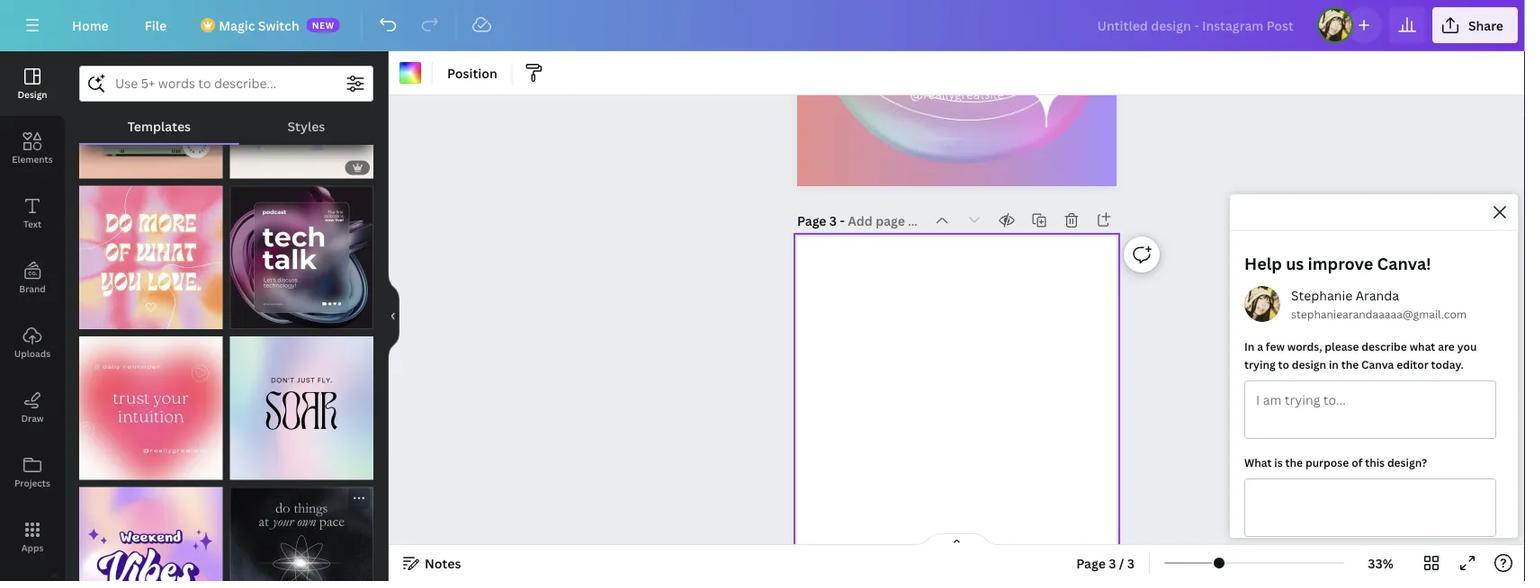 Task type: locate. For each thing, give the bounding box(es) containing it.
apps
[[21, 542, 44, 554]]

notes
[[425, 555, 461, 572]]

pink red y2k aesthetic love intuition quote instagram post image
[[79, 337, 223, 481]]

aranda
[[1356, 287, 1400, 304]]

page
[[797, 212, 827, 229], [1077, 555, 1106, 572]]

0 vertical spatial the
[[1342, 357, 1359, 372]]

the inside in a few words, please describe what are you trying to design in the canva editor today.
[[1342, 357, 1359, 372]]

3
[[830, 212, 837, 229], [1109, 555, 1117, 572], [1128, 555, 1135, 572]]

1 horizontal spatial 3
[[1109, 555, 1117, 572]]

bright old vintage tv motivational quote instagram post group
[[79, 36, 223, 179]]

1 vertical spatial page
[[1077, 555, 1106, 572]]

stephanie
[[1292, 287, 1353, 304]]

pink and purple pastel gradient weekend vibes instagram post group
[[79, 477, 223, 581]]

styles
[[287, 117, 325, 135]]

0 horizontal spatial 3
[[830, 212, 837, 229]]

help
[[1245, 252, 1283, 275]]

a
[[1258, 339, 1264, 354]]

stephanie aranda stephaniearandaaaaa@gmail.com
[[1292, 287, 1467, 321]]

3 for -
[[830, 212, 837, 229]]

please
[[1325, 339, 1360, 354]]

styles button
[[239, 109, 374, 143]]

file button
[[130, 7, 181, 43]]

today.
[[1432, 357, 1464, 372]]

position button
[[440, 59, 505, 87]]

page left -
[[797, 212, 827, 229]]

page inside 'button'
[[1077, 555, 1106, 572]]

product feedback platform panel dialog
[[1230, 194, 1518, 581]]

None text field
[[1246, 480, 1496, 536]]

page 3 / 3 button
[[1070, 549, 1142, 578]]

switch
[[258, 17, 299, 34]]

text button
[[0, 181, 65, 246]]

3 left -
[[830, 212, 837, 229]]

black gradient minimalist y2k daily motivation instagram post image
[[230, 488, 374, 581]]

page 3 / 3
[[1077, 555, 1135, 572]]

design
[[1292, 357, 1327, 372]]

uploads button
[[0, 311, 65, 375]]

few
[[1266, 339, 1285, 354]]

the
[[1342, 357, 1359, 372], [1286, 455, 1303, 470]]

text
[[23, 218, 42, 230]]

magic
[[219, 17, 255, 34]]

apps button
[[0, 505, 65, 570]]

1 vertical spatial the
[[1286, 455, 1303, 470]]

1 horizontal spatial page
[[1077, 555, 1106, 572]]

aesthetic geometric minimalist line image
[[829, 0, 1086, 127]]

page left "/"
[[1077, 555, 1106, 572]]

the right is
[[1286, 455, 1303, 470]]

3 left "/"
[[1109, 555, 1117, 572]]

what is the purpose of this design?
[[1245, 455, 1428, 470]]

main menu bar
[[0, 0, 1526, 51]]

33% button
[[1352, 549, 1410, 578]]

3 right "/"
[[1128, 555, 1135, 572]]

Use 5+ words to describe... search field
[[115, 67, 338, 101]]

is
[[1275, 455, 1283, 470]]

share
[[1469, 17, 1504, 34]]

home link
[[58, 7, 123, 43]]

share button
[[1433, 7, 1518, 43]]

light blue bold colorful hippy motivational quote reminder instagram post group
[[230, 36, 374, 179]]

file
[[145, 17, 167, 34]]

0 vertical spatial page
[[797, 212, 827, 229]]

you
[[1458, 339, 1477, 354]]

trying
[[1245, 357, 1276, 372]]

the right the in on the bottom right of page
[[1342, 357, 1359, 372]]

1 horizontal spatial the
[[1342, 357, 1359, 372]]

page for page 3 / 3
[[1077, 555, 1106, 572]]

describe
[[1362, 339, 1408, 354]]

light blue bold colorful hippy motivational quote reminder instagram post image
[[230, 36, 374, 179]]

in
[[1245, 339, 1255, 354]]

0 horizontal spatial page
[[797, 212, 827, 229]]

projects button
[[0, 440, 65, 505]]

show pages image
[[914, 533, 1000, 547]]

notes button
[[396, 549, 468, 578]]

improve
[[1308, 252, 1374, 275]]

pink and purple pastel gradient weekend vibes instagram post image
[[79, 488, 223, 581]]



Task type: describe. For each thing, give the bounding box(es) containing it.
pink black photocentric neon tech talk podcast instagram post image
[[230, 186, 374, 330]]

us
[[1286, 252, 1305, 275]]

#ffffff image
[[400, 62, 421, 84]]

templates
[[127, 117, 191, 135]]

editor
[[1397, 357, 1429, 372]]

words,
[[1288, 339, 1323, 354]]

bright old vintage tv motivational quote instagram post image
[[79, 36, 223, 179]]

design
[[18, 88, 47, 100]]

I am trying to... text field
[[1246, 382, 1496, 438]]

2 horizontal spatial 3
[[1128, 555, 1135, 572]]

home
[[72, 17, 109, 34]]

to
[[1279, 357, 1290, 372]]

stephaniearandaaaaa@gmail.com
[[1292, 306, 1467, 321]]

canva
[[1362, 357, 1395, 372]]

page for page 3 -
[[797, 212, 827, 229]]

@reallygreatsite
[[910, 87, 1004, 103]]

help us improve canva!
[[1245, 252, 1432, 275]]

side panel tab list
[[0, 51, 65, 581]]

hide image
[[388, 273, 400, 360]]

templates button
[[79, 109, 239, 143]]

orange and pink aura y2k motivational quote instagram post group
[[79, 176, 223, 330]]

draw
[[21, 412, 44, 424]]

position
[[447, 64, 497, 81]]

design button
[[0, 51, 65, 116]]

-
[[840, 212, 845, 229]]

of
[[1352, 455, 1363, 470]]

0 horizontal spatial the
[[1286, 455, 1303, 470]]

uploads
[[14, 347, 51, 360]]

/
[[1120, 555, 1125, 572]]

brand button
[[0, 246, 65, 311]]

this
[[1366, 455, 1385, 470]]

pastel rainbow whimsical typography quote instagram post group
[[230, 326, 374, 481]]

black gradient minimalist y2k daily motivation instagram post group
[[230, 478, 374, 581]]

brand
[[19, 283, 46, 295]]

Page title text field
[[848, 212, 923, 230]]

purpose
[[1306, 455, 1350, 470]]

what
[[1245, 455, 1272, 470]]

new
[[312, 19, 335, 31]]

pink red y2k aesthetic love intuition quote instagram post group
[[79, 326, 223, 481]]

pink black photocentric neon tech talk podcast instagram post group
[[230, 176, 374, 330]]

design?
[[1388, 455, 1428, 470]]

33%
[[1368, 555, 1394, 572]]

pastel rainbow whimsical typography quote instagram post image
[[230, 337, 374, 481]]

draw button
[[0, 375, 65, 440]]

page 3 -
[[797, 212, 848, 229]]

what
[[1410, 339, 1436, 354]]

elements
[[12, 153, 53, 165]]

Design title text field
[[1083, 7, 1310, 43]]

magic switch
[[219, 17, 299, 34]]

are
[[1439, 339, 1455, 354]]

elements button
[[0, 116, 65, 181]]

3 for /
[[1109, 555, 1117, 572]]

projects
[[14, 477, 50, 489]]

orange and pink aura y2k motivational quote instagram post image
[[79, 186, 223, 330]]

in
[[1329, 357, 1339, 372]]

canva!
[[1378, 252, 1432, 275]]

in a few words, please describe what are you trying to design in the canva editor today.
[[1245, 339, 1477, 372]]



Task type: vqa. For each thing, say whether or not it's contained in the screenshot.
please
yes



